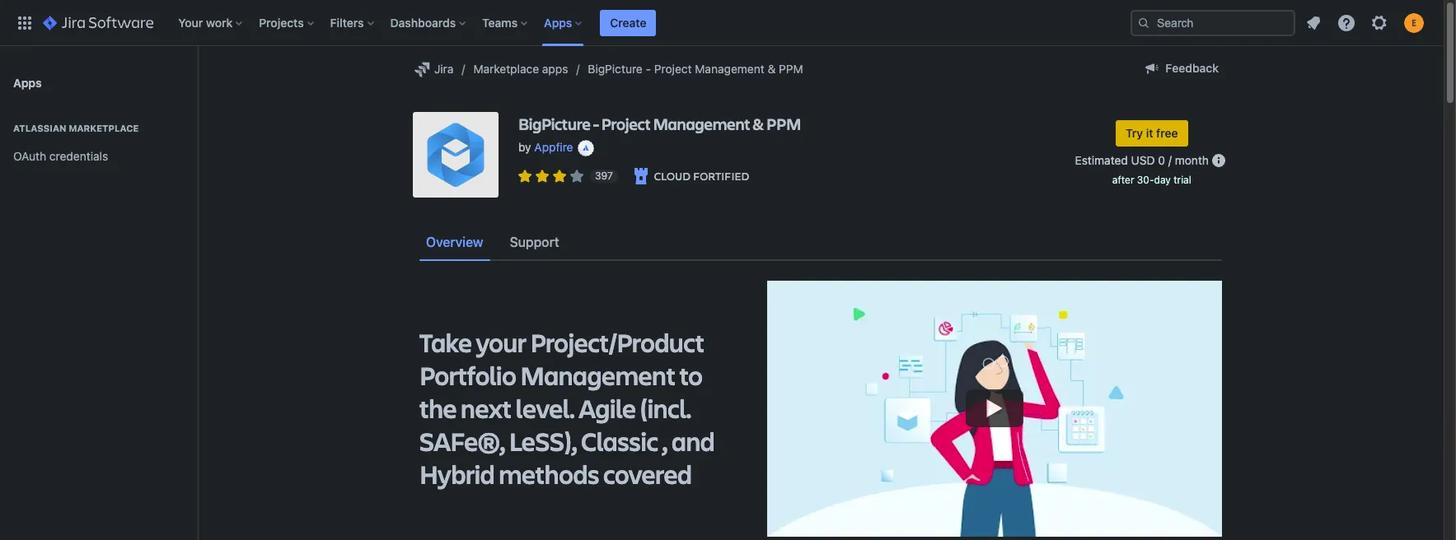 Task type: describe. For each thing, give the bounding box(es) containing it.
397
[[595, 170, 613, 182]]

1 vertical spatial management
[[653, 113, 750, 135]]

apps
[[542, 62, 568, 76]]

1 horizontal spatial marketplace
[[473, 62, 539, 76]]

project/product
[[530, 326, 704, 360]]

1 vertical spatial -
[[593, 113, 599, 135]]

atlassian
[[13, 123, 66, 134]]

tab list containing overview
[[413, 224, 1229, 261]]

feedback
[[1166, 61, 1219, 75]]

estimated usd 0 / month
[[1075, 153, 1209, 167]]

your profile and settings image
[[1404, 13, 1424, 33]]

after 30-day trial
[[1112, 173, 1192, 186]]

/
[[1169, 153, 1172, 167]]

oauth credentials link
[[7, 140, 191, 173]]

overview tab
[[413, 224, 497, 261]]

free
[[1156, 126, 1178, 140]]

covered
[[603, 458, 692, 492]]

0 vertical spatial ppm
[[779, 62, 803, 76]]

sidebar navigation image
[[180, 66, 216, 99]]

your
[[476, 326, 526, 360]]

cloud fortified
[[654, 168, 749, 183]]

0 vertical spatial management
[[695, 62, 765, 76]]

overview
[[426, 235, 483, 250]]

the
[[420, 392, 457, 426]]

support
[[510, 235, 559, 250]]

classic
[[581, 425, 658, 459]]

cloud fortified app badge image
[[631, 166, 651, 186]]

hybrid
[[420, 458, 495, 492]]

your work button
[[173, 9, 249, 36]]

editor info icon image
[[1209, 150, 1229, 170]]

usd 0
[[1131, 153, 1165, 167]]

banner containing your work
[[0, 0, 1444, 46]]

create button
[[600, 9, 656, 36]]

marketplace apps link
[[473, 59, 568, 79]]

search image
[[1137, 16, 1151, 29]]

fortified
[[693, 168, 749, 183]]

safe®,
[[420, 425, 505, 459]]

0 vertical spatial bigpicture - project management & ppm
[[588, 62, 803, 76]]

next
[[461, 392, 512, 426]]

appswitcher icon image
[[15, 13, 35, 33]]

397 link
[[515, 166, 618, 186]]

settings image
[[1370, 13, 1390, 33]]

trial
[[1174, 173, 1192, 186]]

help image
[[1337, 13, 1357, 33]]



Task type: vqa. For each thing, say whether or not it's contained in the screenshot.
TAKE YOUR PROJECT/PRODUCT PORTFOLIO MANAGEMENT TO THE NEXT LEVEL. AGILE (INCL. SAFE®, LESS), CLASSIC , AND HYBRID METHODS COVERED
yes



Task type: locate. For each thing, give the bounding box(es) containing it.
bigpicture - project management & ppm
[[588, 62, 803, 76], [518, 113, 801, 135]]

1 vertical spatial bigpicture - project management & ppm
[[518, 113, 801, 135]]

tab list
[[413, 224, 1229, 261]]

1 horizontal spatial project
[[654, 62, 692, 76]]

0 horizontal spatial -
[[593, 113, 599, 135]]

(incl.
[[640, 392, 691, 426]]

jira software image
[[43, 13, 154, 33], [43, 13, 154, 33]]

marketplace left the apps
[[473, 62, 539, 76]]

0 horizontal spatial &
[[753, 113, 764, 135]]

primary element
[[10, 0, 1131, 46]]

platinum marketplace partner image
[[573, 140, 594, 157]]

1 vertical spatial &
[[753, 113, 764, 135]]

bigpicture up appfire link
[[518, 113, 591, 135]]

day
[[1154, 173, 1171, 186]]

month
[[1175, 153, 1209, 167]]

apps
[[13, 75, 42, 89]]

0 vertical spatial &
[[768, 62, 776, 76]]

1 vertical spatial ppm
[[767, 113, 801, 135]]

jira
[[434, 62, 454, 76]]

after
[[1112, 173, 1134, 186]]

marketplace apps
[[473, 62, 568, 76]]

your work
[[178, 15, 233, 29]]

estimated
[[1075, 153, 1128, 167]]

marketplace up oauth credentials link
[[69, 123, 139, 134]]

your
[[178, 15, 203, 29]]

0 horizontal spatial project
[[602, 113, 651, 135]]

notifications image
[[1304, 13, 1324, 33]]

create
[[610, 15, 647, 29]]

bigpicture - project management & ppm up the cloud
[[518, 113, 801, 135]]

1 vertical spatial bigpicture
[[518, 113, 591, 135]]

marketplace
[[473, 62, 539, 76], [69, 123, 139, 134]]

jira link
[[413, 59, 454, 79]]

to
[[680, 359, 703, 393]]

try it free button
[[1116, 120, 1188, 146]]

1 horizontal spatial -
[[646, 62, 651, 76]]

2 vertical spatial management
[[520, 359, 676, 393]]

management
[[695, 62, 765, 76], [653, 113, 750, 135], [520, 359, 676, 393]]

bigpicture
[[588, 62, 643, 76], [518, 113, 591, 135]]

support tab
[[497, 224, 573, 261]]

bigpicture down create button
[[588, 62, 643, 76]]

1 horizontal spatial &
[[768, 62, 776, 76]]

management inside take your project/product portfolio management to the next level. agile (incl. safe®, less), classic , and hybrid methods covered
[[520, 359, 676, 393]]

agile
[[579, 392, 636, 426]]

level.
[[516, 392, 575, 426]]

work
[[206, 15, 233, 29]]

banner
[[0, 0, 1444, 46]]

marketplace inside group
[[69, 123, 139, 134]]

take
[[420, 326, 472, 360]]

appfire link
[[534, 140, 573, 154]]

0 vertical spatial project
[[654, 62, 692, 76]]

atlassian marketplace group
[[7, 105, 191, 178]]

1 vertical spatial project
[[602, 113, 651, 135]]

& inside bigpicture - project management & ppm link
[[768, 62, 776, 76]]

0 vertical spatial -
[[646, 62, 651, 76]]

&
[[768, 62, 776, 76], [753, 113, 764, 135]]

,
[[662, 425, 668, 459]]

oauth
[[13, 149, 46, 163]]

- down create button
[[646, 62, 651, 76]]

appfire
[[534, 140, 573, 154]]

1 vertical spatial marketplace
[[69, 123, 139, 134]]

bigpicture - project management & ppm down create button
[[588, 62, 803, 76]]

397 button
[[515, 166, 618, 186]]

context icon image
[[413, 59, 433, 79], [413, 59, 433, 79]]

take your project/product portfolio management to the next level. agile (incl. safe®, less), classic , and hybrid methods covered
[[420, 326, 715, 492]]

less),
[[509, 425, 577, 459]]

credentials
[[49, 149, 108, 163]]

by
[[518, 140, 531, 154]]

30-
[[1137, 173, 1154, 186]]

bigpicture - project management & ppm link
[[588, 59, 803, 79]]

by appfire
[[518, 140, 573, 154]]

try it free
[[1126, 126, 1178, 140]]

project up cloud fortified app badge icon
[[602, 113, 651, 135]]

youtube's thumbnail image for the video. image
[[767, 281, 1222, 537]]

portfolio
[[420, 359, 516, 393]]

0 vertical spatial marketplace
[[473, 62, 539, 76]]

-
[[646, 62, 651, 76], [593, 113, 599, 135]]

project
[[654, 62, 692, 76], [602, 113, 651, 135]]

it
[[1146, 126, 1153, 140]]

try
[[1126, 126, 1143, 140]]

oauth credentials
[[13, 149, 108, 163]]

cloud
[[654, 168, 691, 183]]

feedback button
[[1133, 55, 1229, 82]]

0 vertical spatial bigpicture
[[588, 62, 643, 76]]

methods
[[499, 458, 599, 492]]

- up platinum marketplace partner image
[[593, 113, 599, 135]]

project down create button
[[654, 62, 692, 76]]

atlassian marketplace
[[13, 123, 139, 134]]

0 horizontal spatial marketplace
[[69, 123, 139, 134]]

and
[[672, 425, 715, 459]]

ppm
[[779, 62, 803, 76], [767, 113, 801, 135]]

Search field
[[1131, 9, 1296, 36]]



